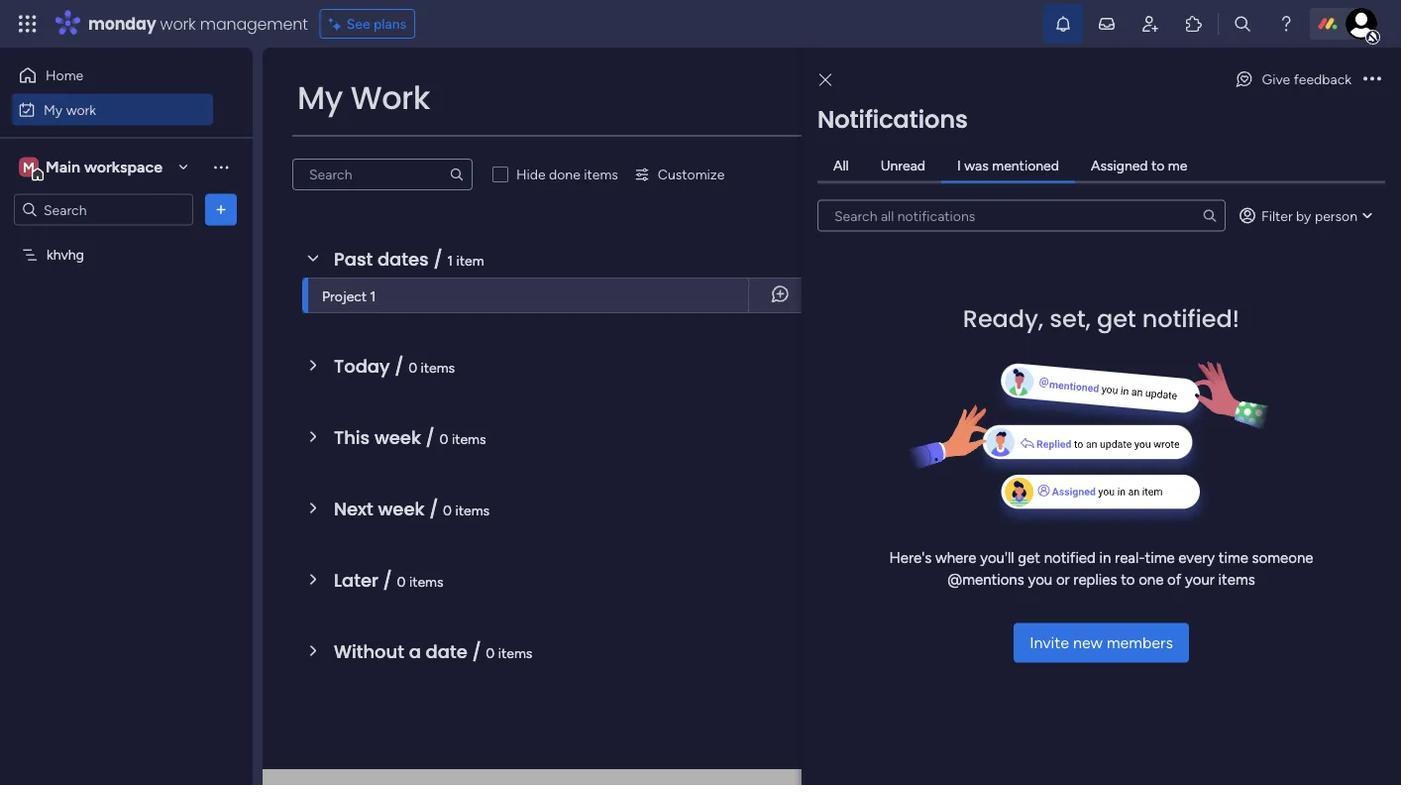 Task type: describe. For each thing, give the bounding box(es) containing it.
0 inside today / 0 items
[[409, 359, 418, 376]]

Search all notifications search field
[[818, 200, 1227, 232]]

items inside later / 0 items
[[409, 573, 444, 590]]

home
[[46, 67, 83, 84]]

customize
[[658, 166, 725, 183]]

the
[[1077, 142, 1098, 159]]

Filter dashboard by text search field
[[292, 159, 473, 190]]

project 1
[[322, 288, 376, 304]]

ready, set, get notified!
[[964, 302, 1240, 335]]

filter
[[1262, 207, 1293, 224]]

monday
[[88, 12, 156, 35]]

items right done
[[584, 166, 619, 183]]

date column
[[1038, 332, 1119, 349]]

/ down the this week / 0 items
[[429, 496, 439, 522]]

like
[[1316, 142, 1336, 159]]

without a date / 0 items
[[334, 639, 533, 664]]

monday work management
[[88, 12, 308, 35]]

notified
[[1045, 549, 1096, 567]]

/ right today
[[395, 353, 404, 379]]

select product image
[[18, 14, 38, 34]]

week for next
[[378, 496, 425, 522]]

workspace image
[[19, 156, 39, 178]]

choose
[[1026, 142, 1074, 159]]

someone
[[1253, 549, 1314, 567]]

1 horizontal spatial to
[[1152, 157, 1165, 174]]

@mentions
[[948, 571, 1025, 589]]

done
[[549, 166, 581, 183]]

column for priority column
[[1086, 381, 1134, 398]]

this month
[[1061, 290, 1125, 305]]

choose the boards, columns and people you'd like to see
[[1026, 142, 1378, 159]]

assigned to me
[[1092, 157, 1188, 174]]

you'll
[[981, 549, 1015, 567]]

gary orlando image
[[1346, 8, 1378, 40]]

1 vertical spatial options image
[[211, 200, 231, 220]]

me
[[1169, 157, 1188, 174]]

apps image
[[1185, 14, 1205, 34]]

0 inside "without a date / 0 items"
[[486, 644, 495, 661]]

notifications
[[818, 103, 968, 136]]

get inside here's where you'll get notified in real-time every time someone @mentions you or replies to one of your items
[[1019, 549, 1041, 567]]

0 inside next week / 0 items
[[443, 502, 452, 519]]

see plans
[[347, 15, 407, 32]]

ready,
[[964, 302, 1044, 335]]

next week / 0 items
[[334, 496, 490, 522]]

was
[[965, 157, 989, 174]]

invite
[[1030, 634, 1070, 652]]

real-
[[1115, 549, 1146, 567]]

khvhg list box
[[0, 234, 253, 539]]

mentioned
[[993, 157, 1060, 174]]

i
[[958, 157, 962, 174]]

items inside today / 0 items
[[421, 359, 455, 376]]

past dates / 1 item
[[334, 246, 484, 272]]

search image for filter dashboard by text 'search field'
[[449, 167, 465, 182]]

work for monday
[[160, 12, 196, 35]]

here's where you'll get notified in real-time every time someone @mentions you or replies to one of your items
[[890, 549, 1314, 589]]

workspace
[[84, 158, 163, 176]]

/ left "item"
[[434, 246, 443, 272]]

this for week
[[334, 425, 370, 450]]

workspace selection element
[[19, 155, 166, 181]]

past
[[334, 246, 373, 272]]

today / 0 items
[[334, 353, 455, 379]]

item
[[457, 252, 484, 269]]

see
[[1356, 142, 1378, 159]]

home button
[[12, 59, 213, 91]]

1 time from the left
[[1146, 549, 1176, 567]]

by
[[1297, 207, 1312, 224]]

people
[[1233, 142, 1275, 159]]

project
[[322, 288, 367, 304]]

/ right later
[[383, 568, 392, 593]]

give feedback
[[1263, 71, 1352, 88]]

members
[[1107, 634, 1174, 652]]

plans
[[374, 15, 407, 32]]

columns
[[1151, 142, 1203, 159]]

in
[[1100, 549, 1112, 567]]

every
[[1179, 549, 1216, 567]]

later
[[334, 568, 379, 593]]

main workspace
[[46, 158, 163, 176]]

notifications image
[[1054, 14, 1074, 34]]

give
[[1263, 71, 1291, 88]]

see plans button
[[320, 9, 416, 39]]

priority
[[1038, 381, 1082, 398]]

set,
[[1050, 302, 1091, 335]]

2 horizontal spatial to
[[1340, 142, 1353, 159]]

you
[[1029, 571, 1053, 589]]

invite new members button
[[1014, 623, 1190, 663]]

my for my work
[[44, 101, 63, 118]]

assigned
[[1092, 157, 1149, 174]]

my work button
[[12, 94, 213, 125]]



Task type: vqa. For each thing, say whether or not it's contained in the screenshot.
project.
no



Task type: locate. For each thing, give the bounding box(es) containing it.
replies
[[1074, 571, 1118, 589]]

1
[[447, 252, 453, 269], [370, 288, 376, 304]]

1 vertical spatial column
[[1086, 381, 1134, 398]]

filter by person button
[[1230, 200, 1386, 232]]

week for this
[[375, 425, 421, 450]]

1 inside past dates / 1 item
[[447, 252, 453, 269]]

person
[[1316, 207, 1358, 224]]

my down home
[[44, 101, 63, 118]]

1 horizontal spatial search image
[[1203, 208, 1219, 224]]

main content
[[263, 48, 1402, 785]]

/ right 'date'
[[472, 639, 482, 664]]

main content containing past dates /
[[263, 48, 1402, 785]]

0 vertical spatial none search field
[[292, 159, 473, 190]]

main
[[46, 158, 80, 176]]

search everything image
[[1233, 14, 1253, 34]]

filter by person
[[1262, 207, 1358, 224]]

help image
[[1277, 14, 1297, 34]]

my for my work
[[297, 76, 343, 120]]

0 horizontal spatial get
[[1019, 549, 1041, 567]]

week right next
[[378, 496, 425, 522]]

customize button
[[626, 159, 733, 190]]

m
[[23, 159, 35, 175]]

options image right 'feedback'
[[1364, 73, 1382, 87]]

option
[[0, 237, 253, 241]]

items inside next week / 0 items
[[456, 502, 490, 519]]

inbox image
[[1098, 14, 1117, 34]]

time up one
[[1146, 549, 1176, 567]]

items right 'date'
[[499, 644, 533, 661]]

next
[[334, 496, 374, 522]]

0 up next week / 0 items
[[440, 430, 449, 447]]

0 horizontal spatial 1
[[370, 288, 376, 304]]

week
[[375, 425, 421, 450], [378, 496, 425, 522]]

0 right 'date'
[[486, 644, 495, 661]]

my work
[[297, 76, 430, 120]]

month
[[1087, 290, 1125, 305]]

i was mentioned
[[958, 157, 1060, 174]]

items down the this week / 0 items
[[456, 502, 490, 519]]

search image for search all notifications 'search field'
[[1203, 208, 1219, 224]]

and
[[1206, 142, 1229, 159]]

get up you
[[1019, 549, 1041, 567]]

my work
[[44, 101, 96, 118]]

1 vertical spatial get
[[1019, 549, 1041, 567]]

one
[[1139, 571, 1164, 589]]

search image left hide
[[449, 167, 465, 182]]

this
[[1061, 290, 1084, 305], [334, 425, 370, 450]]

new
[[1074, 634, 1103, 652]]

1 horizontal spatial get
[[1098, 302, 1137, 335]]

0 vertical spatial work
[[160, 12, 196, 35]]

work right monday
[[160, 12, 196, 35]]

0 horizontal spatial my
[[44, 101, 63, 118]]

dates
[[378, 246, 429, 272]]

hide
[[517, 166, 546, 183]]

week down today / 0 items
[[375, 425, 421, 450]]

get
[[1098, 302, 1137, 335], [1019, 549, 1041, 567]]

items inside the this week / 0 items
[[452, 430, 486, 447]]

here's
[[890, 549, 932, 567]]

work
[[160, 12, 196, 35], [66, 101, 96, 118]]

work
[[351, 76, 430, 120]]

items up next week / 0 items
[[452, 430, 486, 447]]

search image down and
[[1203, 208, 1219, 224]]

all
[[834, 157, 849, 174]]

items
[[584, 166, 619, 183], [421, 359, 455, 376], [452, 430, 486, 447], [456, 502, 490, 519], [1219, 571, 1256, 589], [409, 573, 444, 590], [499, 644, 533, 661]]

my left work
[[297, 76, 343, 120]]

hide done items
[[517, 166, 619, 183]]

search image inside 'search field'
[[1203, 208, 1219, 224]]

0 vertical spatial get
[[1098, 302, 1137, 335]]

0 down the this week / 0 items
[[443, 502, 452, 519]]

where
[[936, 549, 977, 567]]

0 horizontal spatial search image
[[449, 167, 465, 182]]

this up next
[[334, 425, 370, 450]]

0 horizontal spatial time
[[1146, 549, 1176, 567]]

options image
[[1364, 73, 1382, 87], [211, 200, 231, 220]]

1 horizontal spatial 1
[[447, 252, 453, 269]]

none search field search all notifications
[[818, 200, 1227, 232]]

none search field down mentioned
[[818, 200, 1227, 232]]

1 vertical spatial 1
[[370, 288, 376, 304]]

give feedback button
[[1227, 63, 1360, 95]]

0 inside later / 0 items
[[397, 573, 406, 590]]

this week / 0 items
[[334, 425, 486, 450]]

this left month
[[1061, 290, 1084, 305]]

today
[[334, 353, 390, 379]]

Search in workspace field
[[42, 198, 166, 221]]

0 horizontal spatial options image
[[211, 200, 231, 220]]

column right the "date"
[[1071, 332, 1119, 349]]

0 vertical spatial search image
[[449, 167, 465, 182]]

0 horizontal spatial work
[[66, 101, 96, 118]]

people
[[1038, 183, 1080, 200]]

0 vertical spatial column
[[1071, 332, 1119, 349]]

None search field
[[292, 159, 473, 190], [818, 200, 1227, 232]]

invite new members
[[1030, 634, 1174, 652]]

invite members image
[[1141, 14, 1161, 34]]

to inside here's where you'll get notified in real-time every time someone @mentions you or replies to one of your items
[[1121, 571, 1136, 589]]

search image inside filter dashboard by text 'search field'
[[449, 167, 465, 182]]

column right the priority
[[1086, 381, 1134, 398]]

see
[[347, 15, 370, 32]]

0
[[409, 359, 418, 376], [440, 430, 449, 447], [443, 502, 452, 519], [397, 573, 406, 590], [486, 644, 495, 661]]

0 inside the this week / 0 items
[[440, 430, 449, 447]]

or
[[1057, 571, 1070, 589]]

date
[[426, 639, 468, 664]]

0 right today
[[409, 359, 418, 376]]

none search field filter dashboard by text
[[292, 159, 473, 190]]

work for my
[[66, 101, 96, 118]]

priority column
[[1038, 381, 1134, 398]]

0 vertical spatial 1
[[447, 252, 453, 269]]

1 left "item"
[[447, 252, 453, 269]]

0 horizontal spatial this
[[334, 425, 370, 450]]

to
[[1340, 142, 1353, 159], [1152, 157, 1165, 174], [1121, 571, 1136, 589]]

workspace options image
[[211, 157, 231, 177]]

work inside button
[[66, 101, 96, 118]]

1 horizontal spatial my
[[297, 76, 343, 120]]

this for month
[[1061, 290, 1084, 305]]

1 right project
[[370, 288, 376, 304]]

0 vertical spatial week
[[375, 425, 421, 450]]

0 vertical spatial options image
[[1364, 73, 1382, 87]]

a
[[409, 639, 421, 664]]

boards,
[[1101, 142, 1147, 159]]

1 vertical spatial none search field
[[818, 200, 1227, 232]]

you'd
[[1279, 142, 1312, 159]]

dialog containing notifications
[[802, 48, 1402, 785]]

1 vertical spatial search image
[[1203, 208, 1219, 224]]

items right your
[[1219, 571, 1256, 589]]

/ up next week / 0 items
[[426, 425, 435, 450]]

1 horizontal spatial none search field
[[818, 200, 1227, 232]]

none search field inside main content
[[292, 159, 473, 190]]

0 right later
[[397, 573, 406, 590]]

feedback
[[1295, 71, 1352, 88]]

1 vertical spatial week
[[378, 496, 425, 522]]

items inside here's where you'll get notified in real-time every time someone @mentions you or replies to one of your items
[[1219, 571, 1256, 589]]

0 horizontal spatial none search field
[[292, 159, 473, 190]]

1 vertical spatial work
[[66, 101, 96, 118]]

notified!
[[1143, 302, 1240, 335]]

dialog
[[802, 48, 1402, 785]]

items up the this week / 0 items
[[421, 359, 455, 376]]

later / 0 items
[[334, 568, 444, 593]]

1 horizontal spatial options image
[[1364, 73, 1382, 87]]

date
[[1038, 332, 1067, 349]]

1 horizontal spatial work
[[160, 12, 196, 35]]

items right later
[[409, 573, 444, 590]]

column for date column
[[1071, 332, 1119, 349]]

search image
[[449, 167, 465, 182], [1203, 208, 1219, 224]]

1 horizontal spatial time
[[1219, 549, 1249, 567]]

get right set, at the top right of the page
[[1098, 302, 1137, 335]]

2 time from the left
[[1219, 549, 1249, 567]]

my inside button
[[44, 101, 63, 118]]

time right every on the bottom right
[[1219, 549, 1249, 567]]

unread
[[881, 157, 926, 174]]

of
[[1168, 571, 1182, 589]]

items inside "without a date / 0 items"
[[499, 644, 533, 661]]

1 horizontal spatial this
[[1061, 290, 1084, 305]]

options image down workspace options image
[[211, 200, 231, 220]]

1 vertical spatial this
[[334, 425, 370, 450]]

your
[[1186, 571, 1215, 589]]

my
[[297, 76, 343, 120], [44, 101, 63, 118]]

work down home
[[66, 101, 96, 118]]

without
[[334, 639, 404, 664]]

to right like
[[1340, 142, 1353, 159]]

0 horizontal spatial to
[[1121, 571, 1136, 589]]

0 vertical spatial this
[[1061, 290, 1084, 305]]

none search field down work
[[292, 159, 473, 190]]

to down real-
[[1121, 571, 1136, 589]]

khvhg
[[47, 246, 84, 263]]

to left me
[[1152, 157, 1165, 174]]

management
[[200, 12, 308, 35]]



